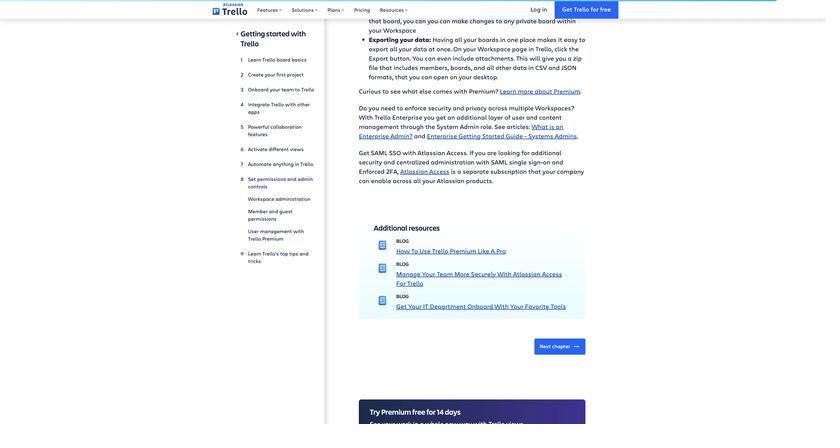 Task type: describe. For each thing, give the bounding box(es) containing it.
csv
[[535, 63, 547, 72]]

automate anything in trello link
[[241, 158, 314, 171]]

2 horizontal spatial enterprise
[[427, 132, 457, 140]]

team
[[281, 86, 294, 93]]

with for manage your team more securely with atlassian access for trello
[[497, 270, 511, 279]]

features button
[[252, 0, 287, 19]]

you down workspace.
[[427, 17, 438, 25]]

the left workspace.
[[411, 7, 421, 16]]

permissions inside set permissions and admin controls
[[257, 176, 286, 183]]

create your first project link
[[241, 68, 314, 81]]

workspace inside as an admin, you can see all the private boards within the workspace. even if you're not explicitly a member of that board, you can you can make changes to any private board within your workspace
[[383, 26, 416, 34]]

trello inside the 'integrate trello with other apps'
[[271, 101, 284, 108]]

0 horizontal spatial access
[[429, 167, 449, 176]]

user
[[248, 228, 259, 235]]

open
[[434, 73, 448, 81]]

learn trello board basics
[[248, 56, 307, 63]]

days
[[445, 407, 461, 417]]

integrate
[[248, 101, 270, 108]]

your for manage
[[422, 270, 435, 279]]

you right do
[[369, 104, 379, 112]]

centralized
[[396, 158, 429, 166]]

of inside do you need to enforce security and privacy across multiple workspaces? with trello enterprise you get an additional layer of user and content management through the system admin role. see articles:
[[505, 113, 510, 122]]

all up 'desktop.' at the right top of the page
[[487, 63, 494, 72]]

else
[[419, 87, 431, 96]]

try
[[370, 407, 380, 417]]

management inside do you need to enforce security and privacy across multiple workspaces? with trello enterprise you get an additional layer of user and content management through the system admin role. see articles:
[[359, 123, 399, 131]]

trello down project
[[301, 86, 314, 93]]

user management with trello premium
[[248, 228, 304, 242]]

workspace administration
[[248, 196, 311, 202]]

trello's
[[262, 251, 279, 257]]

if
[[470, 149, 473, 157]]

tricks
[[248, 258, 261, 265]]

systems
[[528, 132, 553, 140]]

enterprise inside what is an enterprise admin?
[[359, 132, 389, 140]]

tools
[[551, 302, 566, 311]]

enterprise inside do you need to enforce security and privacy across multiple workspaces? with trello enterprise you get an additional layer of user and content management through the system admin role. see articles:
[[392, 113, 422, 122]]

and up 'desktop.' at the right top of the page
[[474, 63, 485, 72]]

is a separate subscription that your company can enable across all your atlassian products.
[[359, 167, 584, 185]]

you're
[[479, 7, 497, 16]]

json
[[561, 63, 577, 72]]

it
[[423, 302, 428, 311]]

multiple
[[509, 104, 534, 112]]

on inside the get saml sso with atlassian access. if you are looking for additional security and centralized administration with saml single sign-on and enforced 2fa,
[[543, 158, 550, 166]]

will
[[529, 54, 540, 63]]

0 horizontal spatial onboard
[[248, 86, 269, 93]]

next chapter link
[[534, 339, 585, 355]]

top
[[280, 251, 288, 257]]

get for get saml sso with atlassian access. if you are looking for additional security and centralized administration with saml single sign-on and enforced 2fa,
[[359, 149, 369, 157]]

1 vertical spatial free
[[412, 407, 425, 417]]

additional inside the get saml sso with atlassian access. if you are looking for additional security and centralized administration with saml single sign-on and enforced 2fa,
[[531, 149, 561, 157]]

atlassian inside the is a separate subscription that your company can enable across all your atlassian products.
[[437, 177, 464, 185]]

apps
[[248, 109, 260, 115]]

favorite
[[525, 302, 549, 311]]

log
[[530, 5, 541, 13]]

with right comes
[[454, 87, 467, 96]]

curious
[[359, 87, 381, 96]]

with inside the 'integrate trello with other apps'
[[285, 101, 296, 108]]

premium up the workspaces?
[[554, 87, 580, 96]]

learn more about premium link
[[500, 87, 580, 96]]

and down give
[[548, 63, 560, 72]]

you left get
[[424, 113, 435, 122]]

onboard your team to trello
[[248, 86, 314, 93]]

get for get trello for free
[[562, 5, 572, 13]]

enforce
[[405, 104, 427, 112]]

all up on
[[455, 35, 462, 44]]

and left privacy
[[453, 104, 464, 112]]

and up company at the top right of page
[[552, 158, 563, 166]]

controls
[[248, 183, 268, 190]]

more
[[454, 270, 470, 279]]

what is an enterprise admin?
[[359, 123, 563, 140]]

views
[[290, 146, 304, 153]]

that up formats,
[[379, 63, 392, 72]]

other inside having all your boards in one place makes it easy to export all your data at once. on your workspace page in trello, click the export button. you can even include attachments. this will give you a zip file that includes members, boards, and all other data in csv and json formats, that you can open on your desktop.
[[496, 63, 511, 72]]

trello inside 'link'
[[262, 56, 275, 63]]

automate
[[248, 161, 272, 167]]

0 horizontal spatial for
[[426, 407, 436, 417]]

about
[[535, 87, 552, 96]]

workspace inside having all your boards in one place makes it easy to export all your data at once. on your workspace page in trello, click the export button. you can even include attachments. this will give you a zip file that includes members, boards, and all other data in csv and json formats, that you can open on your desktop.
[[478, 45, 511, 53]]

getting inside getting started with trello
[[241, 29, 265, 39]]

like
[[478, 247, 489, 255]]

explicitly
[[510, 7, 536, 16]]

can down at
[[425, 54, 436, 63]]

boards inside as an admin, you can see all the private boards within the workspace. even if you're not explicitly a member of that board, you can you can make changes to any private board within your workspace
[[369, 7, 389, 16]]

how to use trello premium like a pro link
[[396, 247, 506, 255]]

security inside the get saml sso with atlassian access. if you are looking for additional security and centralized administration with saml single sign-on and enforced 2fa,
[[359, 158, 382, 166]]

collaboration
[[270, 124, 302, 130]]

can up not
[[507, 0, 518, 6]]

to inside do you need to enforce security and privacy across multiple workspaces? with trello enterprise you get an additional layer of user and content management through the system admin role. see articles:
[[397, 104, 403, 112]]

getting started with trello
[[241, 29, 306, 49]]

any
[[504, 17, 514, 25]]

desktop.
[[473, 73, 498, 81]]

atlassian access link
[[400, 167, 449, 176]]

trello,
[[535, 45, 553, 53]]

trello up admin
[[300, 161, 313, 167]]

use
[[420, 247, 431, 255]]

2 horizontal spatial for
[[591, 5, 599, 13]]

0 horizontal spatial private
[[516, 17, 537, 25]]

next
[[540, 343, 551, 350]]

onboard inside blog get your it department onboard with your favorite tools
[[467, 302, 493, 311]]

include
[[453, 54, 474, 63]]

an inside what is an enterprise admin?
[[556, 123, 563, 131]]

set permissions and admin controls link
[[241, 173, 314, 193]]

company
[[557, 167, 584, 176]]

more
[[518, 87, 533, 96]]

try premium free for 14 days
[[370, 407, 461, 417]]

it
[[558, 35, 562, 44]]

in left csv
[[528, 63, 534, 72]]

give
[[542, 54, 554, 63]]

solutions button
[[287, 0, 323, 19]]

do you need to enforce security and privacy across multiple workspaces? with trello enterprise you get an additional layer of user and content management through the system admin role. see articles:
[[359, 104, 574, 131]]

1 horizontal spatial free
[[600, 5, 611, 13]]

management inside user management with trello premium
[[260, 228, 292, 235]]

that down includes
[[395, 73, 408, 81]]

if
[[474, 7, 477, 16]]

click
[[554, 45, 567, 53]]

you right board,
[[403, 17, 414, 25]]

learn trello board basics link
[[241, 54, 314, 66]]

blog for get
[[396, 293, 409, 300]]

atlassian inside the get saml sso with atlassian access. if you are looking for additional security and centralized administration with saml single sign-on and enforced 2fa,
[[418, 149, 445, 157]]

system
[[437, 123, 458, 131]]

plans button
[[323, 0, 349, 19]]

learn trello's top tips and tricks
[[248, 251, 309, 265]]

guest
[[279, 208, 293, 215]]

0 horizontal spatial see
[[390, 87, 401, 96]]

atlassian inside blog manage your team more securely with atlassian access for trello
[[513, 270, 541, 279]]

workspace.
[[423, 7, 457, 16]]

admin
[[298, 176, 313, 183]]

enable
[[371, 177, 391, 185]]

with up separate
[[476, 158, 490, 166]]

export
[[369, 45, 388, 53]]

comes
[[433, 87, 452, 96]]

all inside the is a separate subscription that your company can enable across all your atlassian products.
[[413, 177, 421, 185]]

securely
[[471, 270, 496, 279]]

started
[[266, 29, 290, 39]]

see inside as an admin, you can see all the private boards within the workspace. even if you're not explicitly a member of that board, you can you can make changes to any private board within your workspace
[[520, 0, 530, 6]]

user
[[512, 113, 525, 122]]

trello inside do you need to enforce security and privacy across multiple workspaces? with trello enterprise you get an additional layer of user and content management through the system admin role. see articles:
[[375, 113, 391, 122]]

file
[[369, 63, 378, 72]]

0 horizontal spatial .
[[577, 132, 578, 140]]

to down formats,
[[383, 87, 389, 96]]

and inside set permissions and admin controls
[[287, 176, 296, 183]]

and down through
[[414, 132, 425, 140]]

0 vertical spatial private
[[552, 0, 572, 6]]

a inside the is a separate subscription that your company can enable across all your atlassian products.
[[457, 167, 461, 176]]

boards inside having all your boards in one place makes it easy to export all your data at once. on your workspace page in trello, click the export button. you can even include attachments. this will give you a zip file that includes members, boards, and all other data in csv and json formats, that you can open on your desktop.
[[478, 35, 499, 44]]

premium inside blog how to use trello premium like a pro
[[450, 247, 476, 255]]

learn for learn trello's top tips and tricks
[[248, 251, 261, 257]]

to inside as an admin, you can see all the private boards within the workspace. even if you're not explicitly a member of that board, you can you can make changes to any private board within your workspace
[[496, 17, 502, 25]]

to right team
[[295, 86, 300, 93]]

in left one at the top right of page
[[500, 35, 506, 44]]

a inside having all your boards in one place makes it easy to export all your data at once. on your workspace page in trello, click the export button. you can even include attachments. this will give you a zip file that includes members, boards, and all other data in csv and json formats, that you can open on your desktop.
[[568, 54, 572, 63]]

workspace inside "workspace administration" link
[[248, 196, 274, 202]]

powerful collaboration features link
[[241, 121, 314, 141]]

and up 2fa,
[[384, 158, 395, 166]]

blog get your it department onboard with your favorite tools
[[396, 293, 566, 311]]

trello inside getting started with trello
[[241, 39, 259, 49]]

onboard your team to trello link
[[241, 83, 314, 96]]

board inside as an admin, you can see all the private boards within the workspace. even if you're not explicitly a member of that board, you can you can make changes to any private board within your workspace
[[538, 17, 556, 25]]

blog for how
[[396, 238, 409, 244]]



Task type: vqa. For each thing, say whether or not it's contained in the screenshot.
Due dates are added, changed, or approaching on a card you're watching's dates
no



Task type: locate. For each thing, give the bounding box(es) containing it.
a left separate
[[457, 167, 461, 176]]

getting started with trello link
[[241, 29, 314, 51]]

1 horizontal spatial of
[[570, 7, 575, 16]]

enterprise down the system
[[427, 132, 457, 140]]

enterprise left "admin?"
[[359, 132, 389, 140]]

administration up the guest
[[276, 196, 311, 202]]

blog how to use trello premium like a pro
[[396, 238, 506, 255]]

with up the centralized
[[403, 149, 416, 157]]

1 vertical spatial other
[[297, 101, 310, 108]]

on
[[450, 73, 457, 81], [543, 158, 550, 166]]

a left zip
[[568, 54, 572, 63]]

0 horizontal spatial of
[[505, 113, 510, 122]]

0 horizontal spatial other
[[297, 101, 310, 108]]

all down "exporting your data:"
[[390, 45, 397, 53]]

having all your boards in one place makes it easy to export all your data at once. on your workspace page in trello, click the export button. you can even include attachments. this will give you a zip file that includes members, boards, and all other data in csv and json formats, that you can open on your desktop.
[[369, 35, 585, 81]]

is inside the is a separate subscription that your company can enable across all your atlassian products.
[[451, 167, 456, 176]]

enterprise
[[392, 113, 422, 122], [359, 132, 389, 140], [427, 132, 457, 140]]

in right anything
[[295, 161, 299, 167]]

page
[[512, 45, 527, 53]]

and left admin
[[287, 176, 296, 183]]

1 vertical spatial blog
[[396, 261, 409, 267]]

additional
[[457, 113, 487, 122], [531, 149, 561, 157]]

workspace down controls
[[248, 196, 274, 202]]

with down team
[[285, 101, 296, 108]]

easy
[[564, 35, 578, 44]]

board inside 'link'
[[277, 56, 290, 63]]

articles:
[[507, 123, 530, 131]]

enterprise up through
[[392, 113, 422, 122]]

0 vertical spatial additional
[[457, 113, 487, 122]]

get saml sso with atlassian access. if you are looking for additional security and centralized administration with saml single sign-on and enforced 2fa,
[[359, 149, 563, 176]]

how
[[396, 247, 410, 255]]

an up admins
[[556, 123, 563, 131]]

0 horizontal spatial management
[[260, 228, 292, 235]]

and inside learn trello's top tips and tricks
[[300, 251, 309, 257]]

activate
[[248, 146, 267, 153]]

your left it
[[408, 302, 422, 311]]

an inside do you need to enforce security and privacy across multiple workspaces? with trello enterprise you get an additional layer of user and content management through the system admin role. see articles:
[[448, 113, 455, 122]]

workspace up attachments.
[[478, 45, 511, 53]]

1 vertical spatial administration
[[276, 196, 311, 202]]

1 vertical spatial management
[[260, 228, 292, 235]]

can inside the is a separate subscription that your company can enable across all your atlassian products.
[[359, 177, 369, 185]]

exporting your data:
[[369, 35, 431, 44]]

see up explicitly at the right top of the page
[[520, 0, 530, 6]]

0 horizontal spatial within
[[391, 7, 410, 16]]

0 vertical spatial management
[[359, 123, 399, 131]]

boards,
[[450, 63, 472, 72]]

0 vertical spatial with
[[359, 113, 373, 122]]

premium?
[[469, 87, 498, 96]]

1 horizontal spatial security
[[428, 104, 451, 112]]

that inside the is a separate subscription that your company can enable across all your atlassian products.
[[528, 167, 541, 176]]

data down this on the right top of page
[[513, 63, 527, 72]]

can down workspace.
[[440, 17, 450, 25]]

with for get your it department onboard with your favorite tools
[[495, 302, 509, 311]]

see
[[494, 123, 505, 131]]

0 horizontal spatial is
[[451, 167, 456, 176]]

1 horizontal spatial a
[[538, 7, 542, 16]]

3 blog from the top
[[396, 293, 409, 300]]

to right need
[[397, 104, 403, 112]]

department
[[430, 302, 466, 311]]

security inside do you need to enforce security and privacy across multiple workspaces? with trello enterprise you get an additional layer of user and content management through the system admin role. see articles:
[[428, 104, 451, 112]]

permissions inside member and guest permissions
[[248, 216, 277, 222]]

0 vertical spatial a
[[538, 7, 542, 16]]

your for get
[[408, 302, 422, 311]]

boards down changes
[[478, 35, 499, 44]]

admin
[[460, 123, 479, 131]]

1 vertical spatial data
[[513, 63, 527, 72]]

other down attachments.
[[496, 63, 511, 72]]

2 vertical spatial with
[[495, 302, 509, 311]]

a inside as an admin, you can see all the private boards within the workspace. even if you're not explicitly a member of that board, you can you can make changes to any private board within your workspace
[[538, 7, 542, 16]]

workspaces?
[[535, 104, 574, 112]]

of left user
[[505, 113, 510, 122]]

1 horizontal spatial other
[[496, 63, 511, 72]]

member and guest permissions link
[[241, 205, 314, 225]]

0 horizontal spatial boards
[[369, 7, 389, 16]]

can down members, at right
[[421, 73, 432, 81]]

in right log
[[542, 5, 547, 13]]

1 vertical spatial getting
[[459, 132, 481, 140]]

1 vertical spatial onboard
[[467, 302, 493, 311]]

trello right use
[[432, 247, 448, 255]]

2 vertical spatial blog
[[396, 293, 409, 300]]

board down member
[[538, 17, 556, 25]]

trello down the user
[[248, 236, 261, 242]]

premium up trello's
[[262, 236, 283, 242]]

across up layer
[[488, 104, 507, 112]]

1 vertical spatial on
[[543, 158, 550, 166]]

premium left like
[[450, 247, 476, 255]]

2 horizontal spatial your
[[510, 302, 523, 311]]

1 horizontal spatial see
[[520, 0, 530, 6]]

and right 'tips'
[[300, 251, 309, 257]]

create your first project
[[248, 71, 304, 78]]

you down click
[[556, 54, 566, 63]]

your
[[422, 270, 435, 279], [408, 302, 422, 311], [510, 302, 523, 311]]

blog up manage
[[396, 261, 409, 267]]

0 vertical spatial get
[[562, 5, 572, 13]]

trello down manage
[[407, 279, 423, 288]]

blog inside blog how to use trello premium like a pro
[[396, 238, 409, 244]]

1 horizontal spatial access
[[542, 270, 562, 279]]

0 vertical spatial workspace
[[383, 26, 416, 34]]

0 horizontal spatial administration
[[276, 196, 311, 202]]

and inside member and guest permissions
[[269, 208, 278, 215]]

in down "place"
[[529, 45, 534, 53]]

administration inside the get saml sso with atlassian access. if you are looking for additional security and centralized administration with saml single sign-on and enforced 2fa,
[[431, 158, 475, 166]]

across inside do you need to enforce security and privacy across multiple workspaces? with trello enterprise you get an additional layer of user and content management through the system admin role. see articles:
[[488, 104, 507, 112]]

2 horizontal spatial a
[[568, 54, 572, 63]]

the inside do you need to enforce security and privacy across multiple workspaces? with trello enterprise you get an additional layer of user and content management through the system admin role. see articles:
[[425, 123, 435, 131]]

for inside the get saml sso with atlassian access. if you are looking for additional security and centralized administration with saml single sign-on and enforced 2fa,
[[521, 149, 530, 157]]

0 horizontal spatial a
[[457, 167, 461, 176]]

1 horizontal spatial within
[[557, 17, 576, 25]]

0 vertical spatial getting
[[241, 29, 265, 39]]

learn up tricks
[[248, 251, 261, 257]]

0 horizontal spatial on
[[450, 73, 457, 81]]

0 vertical spatial of
[[570, 7, 575, 16]]

are
[[487, 149, 497, 157]]

get down for
[[396, 302, 407, 311]]

your left favorite
[[510, 302, 523, 311]]

1 horizontal spatial management
[[359, 123, 399, 131]]

all
[[531, 0, 539, 6], [455, 35, 462, 44], [390, 45, 397, 53], [487, 63, 494, 72], [413, 177, 421, 185]]

1 horizontal spatial data
[[513, 63, 527, 72]]

first
[[276, 71, 286, 78]]

1 horizontal spatial board
[[538, 17, 556, 25]]

get
[[436, 113, 446, 122]]

with inside blog get your it department onboard with your favorite tools
[[495, 302, 509, 311]]

1 horizontal spatial .
[[580, 87, 581, 96]]

plans
[[327, 7, 340, 13]]

features
[[248, 131, 268, 138]]

admin,
[[474, 0, 494, 6]]

basics
[[292, 56, 307, 63]]

with inside getting started with trello
[[291, 29, 306, 39]]

integrate trello with other apps link
[[241, 98, 314, 118]]

blog up how
[[396, 238, 409, 244]]

an up the system
[[448, 113, 455, 122]]

of right member
[[570, 7, 575, 16]]

through
[[400, 123, 424, 131]]

other down the onboard your team to trello
[[297, 101, 310, 108]]

sso
[[389, 149, 401, 157]]

additional up sign-
[[531, 149, 561, 157]]

to right the easy
[[579, 35, 585, 44]]

get trello for free link
[[555, 0, 618, 19]]

onboard down manage your team more securely with atlassian access for trello link
[[467, 302, 493, 311]]

getting down admin at top right
[[459, 132, 481, 140]]

14
[[437, 407, 444, 417]]

get up enforced
[[359, 149, 369, 157]]

boards down page progress progress bar
[[369, 7, 389, 16]]

atlassian trello image
[[213, 4, 247, 15]]

trello inside blog manage your team more securely with atlassian access for trello
[[407, 279, 423, 288]]

0 vertical spatial see
[[520, 0, 530, 6]]

at
[[429, 45, 435, 53]]

learn inside learn trello's top tips and tricks
[[248, 251, 261, 257]]

0 vertical spatial on
[[450, 73, 457, 81]]

1 horizontal spatial administration
[[431, 158, 475, 166]]

one
[[507, 35, 518, 44]]

is down content at the top of page
[[550, 123, 554, 131]]

makes
[[537, 35, 557, 44]]

2 blog from the top
[[396, 261, 409, 267]]

blog inside blog get your it department onboard with your favorite tools
[[396, 293, 409, 300]]

0 vertical spatial is
[[550, 123, 554, 131]]

0 horizontal spatial workspace
[[248, 196, 274, 202]]

zip
[[573, 54, 582, 63]]

of inside as an admin, you can see all the private boards within the workspace. even if you're not explicitly a member of that board, you can you can make changes to any private board within your workspace
[[570, 7, 575, 16]]

trello right member
[[574, 5, 589, 13]]

log in link
[[523, 0, 555, 19]]

board,
[[383, 17, 402, 25]]

all up explicitly at the right top of the page
[[531, 0, 539, 6]]

additional
[[374, 223, 407, 233]]

across down 2fa,
[[393, 177, 412, 185]]

and left the guest
[[269, 208, 278, 215]]

on down boards,
[[450, 73, 457, 81]]

the down the easy
[[569, 45, 579, 53]]

on inside having all your boards in one place makes it easy to export all your data at once. on your workspace page in trello, click the export button. you can even include attachments. this will give you a zip file that includes members, boards, and all other data in csv and json formats, that you can open on your desktop.
[[450, 73, 457, 81]]

pricing
[[354, 7, 370, 13]]

enforced
[[359, 167, 385, 176]]

see left 'what'
[[390, 87, 401, 96]]

0 vertical spatial boards
[[369, 7, 389, 16]]

solutions
[[292, 7, 314, 13]]

1 vertical spatial permissions
[[248, 216, 277, 222]]

0 vertical spatial onboard
[[248, 86, 269, 93]]

an right as in the right of the page
[[465, 0, 472, 6]]

features
[[257, 7, 278, 13]]

your inside blog manage your team more securely with atlassian access for trello
[[422, 270, 435, 279]]

1 vertical spatial security
[[359, 158, 382, 166]]

1 vertical spatial for
[[521, 149, 530, 157]]

1 vertical spatial learn
[[500, 87, 516, 96]]

blog inside blog manage your team more securely with atlassian access for trello
[[396, 261, 409, 267]]

0 horizontal spatial getting
[[241, 29, 265, 39]]

tips
[[289, 251, 298, 257]]

workspace administration link
[[241, 193, 314, 205]]

the up member
[[540, 0, 550, 6]]

can up data:
[[415, 17, 426, 25]]

1 vertical spatial access
[[542, 270, 562, 279]]

0 vertical spatial free
[[600, 5, 611, 13]]

make
[[452, 17, 468, 25]]

0 horizontal spatial saml
[[371, 149, 388, 157]]

premium right the try
[[381, 407, 411, 417]]

1 vertical spatial within
[[557, 17, 576, 25]]

of
[[570, 7, 575, 16], [505, 113, 510, 122]]

that inside as an admin, you can see all the private boards within the workspace. even if you're not explicitly a member of that board, you can you can make changes to any private board within your workspace
[[369, 17, 381, 25]]

trello down need
[[375, 113, 391, 122]]

2fa,
[[386, 167, 399, 176]]

1 vertical spatial a
[[568, 54, 572, 63]]

0 vertical spatial other
[[496, 63, 511, 72]]

2 horizontal spatial get
[[562, 5, 572, 13]]

get right 'log in'
[[562, 5, 572, 13]]

0 vertical spatial learn
[[248, 56, 261, 63]]

other inside the 'integrate trello with other apps'
[[297, 101, 310, 108]]

administration
[[431, 158, 475, 166], [276, 196, 311, 202]]

set
[[248, 176, 256, 183]]

learn for learn trello board basics
[[248, 56, 261, 63]]

you down includes
[[409, 73, 420, 81]]

0 vertical spatial across
[[488, 104, 507, 112]]

0 vertical spatial saml
[[371, 149, 388, 157]]

a left member
[[538, 7, 542, 16]]

getting
[[241, 29, 265, 39], [459, 132, 481, 140]]

saml down are
[[491, 158, 508, 166]]

subscription
[[490, 167, 527, 176]]

your inside as an admin, you can see all the private boards within the workspace. even if you're not explicitly a member of that board, you can you can make changes to any private board within your workspace
[[369, 26, 382, 34]]

the inside having all your boards in one place makes it easy to export all your data at once. on your workspace page in trello, click the export button. you can even include attachments. this will give you a zip file that includes members, boards, and all other data in csv and json formats, that you can open on your desktop.
[[569, 45, 579, 53]]

across
[[488, 104, 507, 112], [393, 177, 412, 185]]

0 horizontal spatial data
[[413, 45, 427, 53]]

2 vertical spatial for
[[426, 407, 436, 417]]

2 vertical spatial get
[[396, 302, 407, 311]]

on down "systems"
[[543, 158, 550, 166]]

saml left sso
[[371, 149, 388, 157]]

0 vertical spatial security
[[428, 104, 451, 112]]

is inside what is an enterprise admin?
[[550, 123, 554, 131]]

1 vertical spatial additional
[[531, 149, 561, 157]]

1 vertical spatial board
[[277, 56, 290, 63]]

learn inside 'link'
[[248, 56, 261, 63]]

as an admin, you can see all the private boards within the workspace. even if you're not explicitly a member of that board, you can you can make changes to any private board within your workspace
[[369, 0, 576, 34]]

with up 'tips'
[[293, 228, 304, 235]]

separate
[[463, 167, 489, 176]]

management
[[359, 123, 399, 131], [260, 228, 292, 235]]

data
[[413, 45, 427, 53], [513, 63, 527, 72]]

1 horizontal spatial getting
[[459, 132, 481, 140]]

2 vertical spatial workspace
[[248, 196, 274, 202]]

0 horizontal spatial your
[[408, 302, 422, 311]]

member
[[248, 208, 268, 215]]

privacy
[[466, 104, 487, 112]]

with
[[291, 29, 306, 39], [454, 87, 467, 96], [285, 101, 296, 108], [403, 149, 416, 157], [476, 158, 490, 166], [293, 228, 304, 235]]

get inside blog get your it department onboard with your favorite tools
[[396, 302, 407, 311]]

within up board,
[[391, 7, 410, 16]]

atlassian access
[[400, 167, 449, 176]]

curious to see what else comes with premium? learn more about premium .
[[359, 87, 581, 96]]

1 horizontal spatial your
[[422, 270, 435, 279]]

an
[[465, 0, 472, 6], [448, 113, 455, 122], [556, 123, 563, 131]]

with inside user management with trello premium
[[293, 228, 304, 235]]

what is an enterprise admin? link
[[359, 123, 563, 140]]

to inside having all your boards in one place makes it easy to export all your data at once. on your workspace page in trello, click the export button. you can even include attachments. this will give you a zip file that includes members, boards, and all other data in csv and json formats, that you can open on your desktop.
[[579, 35, 585, 44]]

onboard up integrate at the left top of page
[[248, 86, 269, 93]]

2 horizontal spatial an
[[556, 123, 563, 131]]

blog for manage
[[396, 261, 409, 267]]

1 vertical spatial saml
[[491, 158, 508, 166]]

0 vertical spatial within
[[391, 7, 410, 16]]

in
[[542, 5, 547, 13], [500, 35, 506, 44], [529, 45, 534, 53], [528, 63, 534, 72], [295, 161, 299, 167]]

layer
[[488, 113, 503, 122]]

board
[[538, 17, 556, 25], [277, 56, 290, 63]]

2 horizontal spatial workspace
[[478, 45, 511, 53]]

that down sign-
[[528, 167, 541, 176]]

to left any
[[496, 17, 502, 25]]

0 vertical spatial board
[[538, 17, 556, 25]]

1 vertical spatial across
[[393, 177, 412, 185]]

once.
[[437, 45, 452, 53]]

includes
[[394, 63, 418, 72]]

and enterprise getting started guide - systems admins .
[[413, 132, 578, 140]]

private down explicitly at the right top of the page
[[516, 17, 537, 25]]

an inside as an admin, you can see all the private boards within the workspace. even if you're not explicitly a member of that board, you can you can make changes to any private board within your workspace
[[465, 0, 472, 6]]

1 horizontal spatial on
[[543, 158, 550, 166]]

0 horizontal spatial board
[[277, 56, 290, 63]]

across inside the is a separate subscription that your company can enable across all your atlassian products.
[[393, 177, 412, 185]]

and up the what
[[526, 113, 538, 122]]

access inside blog manage your team more securely with atlassian access for trello
[[542, 270, 562, 279]]

page progress progress bar
[[0, 0, 777, 1]]

trello inside user management with trello premium
[[248, 236, 261, 242]]

0 vertical spatial an
[[465, 0, 472, 6]]

all inside as an admin, you can see all the private boards within the workspace. even if you're not explicitly a member of that board, you can you can make changes to any private board within your workspace
[[531, 0, 539, 6]]

even
[[437, 54, 451, 63]]

pro
[[496, 247, 506, 255]]

0 vertical spatial access
[[429, 167, 449, 176]]

all down atlassian access link
[[413, 177, 421, 185]]

1 horizontal spatial private
[[552, 0, 572, 6]]

2 vertical spatial a
[[457, 167, 461, 176]]

attachments.
[[475, 54, 515, 63]]

management down need
[[359, 123, 399, 131]]

additional up admin at top right
[[457, 113, 487, 122]]

1 blog from the top
[[396, 238, 409, 244]]

chapter
[[552, 343, 570, 350]]

1 vertical spatial of
[[505, 113, 510, 122]]

1 horizontal spatial across
[[488, 104, 507, 112]]

0 vertical spatial data
[[413, 45, 427, 53]]

exporting
[[369, 35, 399, 44]]

0 vertical spatial permissions
[[257, 176, 286, 183]]

0 vertical spatial .
[[580, 87, 581, 96]]

1 horizontal spatial saml
[[491, 158, 508, 166]]

activate different views link
[[241, 143, 314, 156]]

data up 'you'
[[413, 45, 427, 53]]

0 horizontal spatial enterprise
[[359, 132, 389, 140]]

workspace
[[383, 26, 416, 34], [478, 45, 511, 53], [248, 196, 274, 202]]

trello inside blog how to use trello premium like a pro
[[432, 247, 448, 255]]

management down member and guest permissions link
[[260, 228, 292, 235]]

with inside do you need to enforce security and privacy across multiple workspaces? with trello enterprise you get an additional layer of user and content management through the system admin role. see articles:
[[359, 113, 373, 122]]

1 horizontal spatial onboard
[[467, 302, 493, 311]]

0 horizontal spatial an
[[448, 113, 455, 122]]

you up not
[[495, 0, 506, 6]]

premium inside user management with trello premium
[[262, 236, 283, 242]]

security up enforced
[[359, 158, 382, 166]]

additional inside do you need to enforce security and privacy across multiple workspaces? with trello enterprise you get an additional layer of user and content management through the system admin role. see articles:
[[457, 113, 487, 122]]

1 vertical spatial is
[[451, 167, 456, 176]]

you inside the get saml sso with atlassian access. if you are looking for additional security and centralized administration with saml single sign-on and enforced 2fa,
[[475, 149, 486, 157]]

get inside the get saml sso with atlassian access. if you are looking for additional security and centralized administration with saml single sign-on and enforced 2fa,
[[359, 149, 369, 157]]

getting left the started
[[241, 29, 265, 39]]

with inside blog manage your team more securely with atlassian access for trello
[[497, 270, 511, 279]]

2 vertical spatial learn
[[248, 251, 261, 257]]



